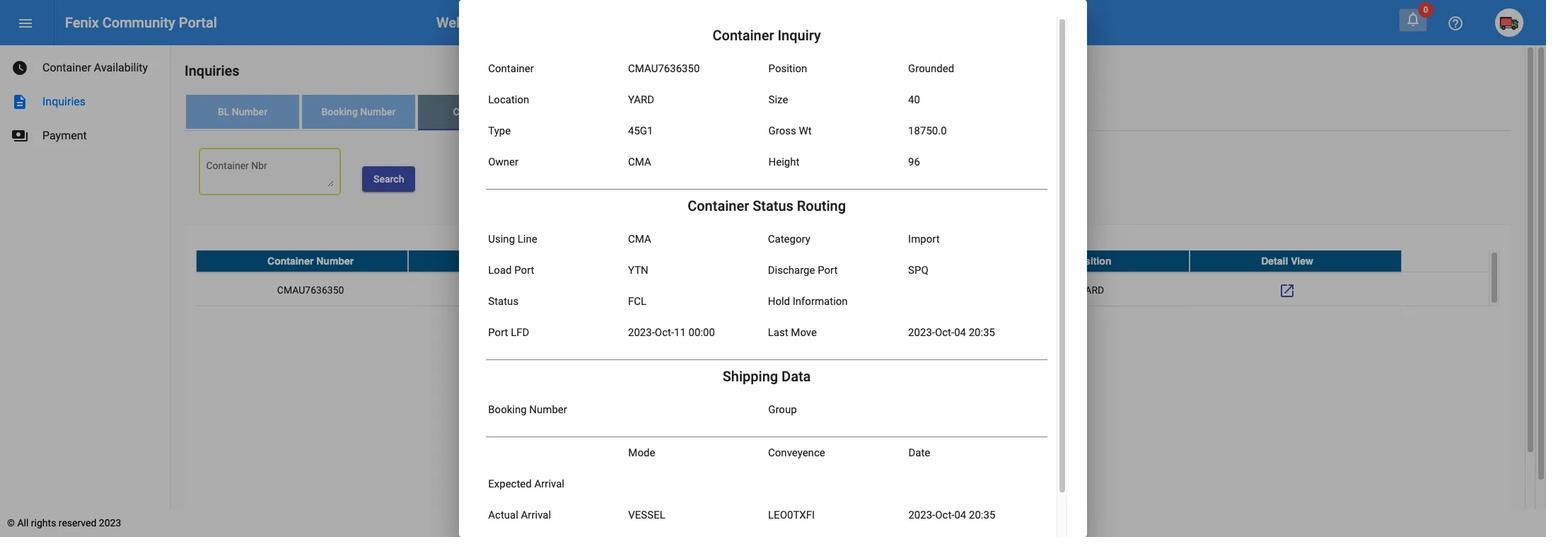 Task type: locate. For each thing, give the bounding box(es) containing it.
arrival for expected arrival
[[535, 478, 565, 490]]

96
[[909, 156, 921, 168]]

1 2023-oct-04 20:35 from the top
[[909, 326, 996, 339]]

2 2023-oct-04 20:35 from the top
[[909, 509, 996, 522]]

20:35 for last move
[[969, 326, 996, 339]]

cell up 00:00
[[604, 272, 799, 308]]

1 vertical spatial cmau7636350
[[277, 284, 344, 296]]

move
[[791, 326, 817, 339]]

1 vertical spatial 04
[[955, 509, 967, 522]]

no color image
[[1405, 11, 1422, 28], [1448, 15, 1465, 32], [11, 59, 28, 76], [11, 93, 28, 110], [1280, 282, 1296, 299]]

no color image
[[17, 15, 34, 32], [11, 127, 28, 144]]

number
[[232, 106, 268, 117], [360, 106, 396, 117], [317, 255, 354, 267], [530, 403, 567, 416]]

1 horizontal spatial category
[[768, 233, 811, 246]]

1 horizontal spatial booking
[[488, 403, 527, 416]]

2023-oct-04 20:35 for leo0txfi
[[909, 509, 996, 522]]

2023-oct-04 20:35 for last move
[[909, 326, 996, 339]]

0 vertical spatial cma
[[628, 156, 652, 168]]

status
[[753, 197, 794, 214], [488, 295, 519, 308]]

1 04 from the top
[[955, 326, 967, 339]]

0 vertical spatial status
[[753, 197, 794, 214]]

no color image up watch_later
[[17, 15, 34, 32]]

yard
[[628, 93, 655, 106], [1080, 284, 1105, 296]]

cma down 45g1
[[628, 156, 652, 168]]

1 horizontal spatial port
[[515, 264, 535, 277]]

search
[[374, 173, 404, 185]]

2023- down spq
[[909, 326, 936, 339]]

2 20:35 from the top
[[970, 509, 996, 522]]

2023-oct-11 00:00
[[628, 326, 715, 339]]

no color image down watch_later
[[11, 93, 28, 110]]

container for container availability
[[42, 61, 91, 74]]

no color image down detail view
[[1280, 282, 1296, 299]]

0 vertical spatial position
[[769, 62, 808, 75]]

container status routing
[[688, 197, 846, 214]]

cell down import at top right
[[799, 272, 995, 308]]

no color image containing open_in_new
[[1280, 282, 1296, 299]]

category up discharge
[[768, 233, 811, 246]]

arrival for actual arrival
[[521, 509, 551, 522]]

lawrence
[[499, 14, 556, 31]]

no color image right notifications_none popup button
[[1448, 15, 1465, 32]]

open_in_new row
[[196, 272, 1490, 308]]

notifications_none
[[1405, 11, 1422, 28]]

booking number
[[322, 106, 396, 117], [488, 403, 567, 416]]

no color image inside notifications_none popup button
[[1405, 11, 1422, 28]]

booking
[[322, 106, 358, 117], [488, 403, 527, 416]]

1 vertical spatial inquiries
[[42, 95, 86, 108]]

cell down the category column header in the left of the page
[[408, 272, 604, 308]]

arrival down expected arrival
[[521, 509, 551, 522]]

grounded
[[909, 62, 955, 75]]

port right the load on the left of the page
[[515, 264, 535, 277]]

no color image containing notifications_none
[[1405, 11, 1422, 28]]

no color image for help_outline popup button
[[1448, 15, 1465, 32]]

reserved
[[59, 517, 96, 529]]

detail view
[[1262, 255, 1314, 267]]

no color image containing payments
[[11, 127, 28, 144]]

cmau7636350
[[628, 62, 700, 75], [277, 284, 344, 296]]

portal
[[179, 14, 217, 31]]

yard inside open_in_new row
[[1080, 284, 1105, 296]]

actual
[[488, 509, 519, 522]]

2023- down the date
[[909, 509, 936, 522]]

cmau7636350 down container number
[[277, 284, 344, 296]]

spq
[[909, 264, 929, 277]]

0 vertical spatial 2023-oct-04 20:35
[[909, 326, 996, 339]]

0 horizontal spatial inquiries
[[42, 95, 86, 108]]

container inside column header
[[268, 255, 314, 267]]

2 cell from the left
[[604, 272, 799, 308]]

2 04 from the top
[[955, 509, 967, 522]]

search button
[[362, 166, 416, 192]]

cell
[[408, 272, 604, 308], [604, 272, 799, 308], [799, 272, 995, 308]]

bl
[[218, 106, 230, 117]]

container for container number
[[268, 255, 314, 267]]

gross
[[769, 125, 797, 137]]

date
[[909, 447, 931, 459]]

status down height
[[753, 197, 794, 214]]

position inside column header
[[1073, 255, 1112, 267]]

number inside column header
[[317, 255, 354, 267]]

0 vertical spatial arrival
[[535, 478, 565, 490]]

None text field
[[206, 161, 334, 186]]

2 cma from the top
[[628, 233, 652, 246]]

1 20:35 from the top
[[969, 326, 996, 339]]

category
[[768, 233, 811, 246], [485, 255, 528, 267]]

cma
[[628, 156, 652, 168], [628, 233, 652, 246]]

leo0txfi
[[769, 509, 815, 522]]

navigation containing watch_later
[[0, 45, 170, 153]]

cma up 'ytn'
[[628, 233, 652, 246]]

column header
[[604, 250, 799, 272], [799, 250, 995, 272]]

0 vertical spatial no color image
[[17, 15, 34, 32]]

1 vertical spatial arrival
[[521, 509, 551, 522]]

all
[[17, 517, 29, 529]]

no color image containing menu
[[17, 15, 34, 32]]

1 vertical spatial no color image
[[11, 127, 28, 144]]

2023- down fcl on the left bottom of page
[[628, 326, 655, 339]]

container number column header
[[196, 250, 408, 272]]

1 horizontal spatial position
[[1073, 255, 1112, 267]]

open_in_new grid
[[196, 250, 1500, 308]]

1 vertical spatial yard
[[1080, 284, 1105, 296]]

1 vertical spatial position
[[1073, 255, 1112, 267]]

category down using
[[485, 255, 528, 267]]

discharge port
[[768, 264, 838, 277]]

fenix
[[65, 14, 99, 31]]

menu button
[[11, 8, 40, 37]]

yard up 45g1
[[628, 93, 655, 106]]

no color image inside navigation
[[11, 127, 28, 144]]

20:35
[[969, 326, 996, 339], [970, 509, 996, 522]]

1 horizontal spatial booking number
[[488, 403, 567, 416]]

hold information
[[768, 295, 848, 308]]

availability
[[94, 61, 148, 74]]

no color image left help_outline popup button
[[1405, 11, 1422, 28]]

port up information
[[818, 264, 838, 277]]

shipping
[[723, 368, 779, 385]]

arrival
[[535, 478, 565, 490], [521, 509, 551, 522]]

yard down the position column header
[[1080, 284, 1105, 296]]

04 for last move
[[955, 326, 967, 339]]

0 horizontal spatial cmau7636350
[[277, 284, 344, 296]]

11
[[674, 326, 686, 339]]

04 for leo0txfi
[[955, 509, 967, 522]]

detail
[[1262, 255, 1289, 267]]

0 horizontal spatial category
[[485, 255, 528, 267]]

1 horizontal spatial yard
[[1080, 284, 1105, 296]]

0 horizontal spatial booking number
[[322, 106, 396, 117]]

cmau7636350 up 45g1
[[628, 62, 700, 75]]

18750.0
[[909, 125, 947, 137]]

0 vertical spatial 20:35
[[969, 326, 996, 339]]

1 horizontal spatial inquiries
[[185, 62, 240, 79]]

no color image inside help_outline popup button
[[1448, 15, 1465, 32]]

description
[[11, 93, 28, 110]]

04
[[955, 326, 967, 339], [955, 509, 967, 522]]

inquiries inside navigation
[[42, 95, 86, 108]]

container number
[[268, 255, 354, 267]]

inquiries up payment
[[42, 95, 86, 108]]

container for container status routing
[[688, 197, 750, 214]]

2023-oct-04 20:35 down the date
[[909, 509, 996, 522]]

cmau7636350 inside open_in_new row
[[277, 284, 344, 296]]

mode
[[629, 447, 656, 459]]

no color image for open_in_new button
[[1280, 282, 1296, 299]]

1 cma from the top
[[628, 156, 652, 168]]

0 vertical spatial cmau7636350
[[628, 62, 700, 75]]

bl number tab panel
[[185, 131, 1512, 537]]

inquiries up bl
[[185, 62, 240, 79]]

hold
[[768, 295, 791, 308]]

0 vertical spatial booking number
[[322, 106, 396, 117]]

0 horizontal spatial port
[[488, 326, 508, 339]]

2023-oct-04 20:35 down spq
[[909, 326, 996, 339]]

row
[[196, 250, 1490, 272]]

1 vertical spatial cma
[[628, 233, 652, 246]]

bl number
[[218, 106, 268, 117]]

2023-
[[628, 326, 655, 339], [909, 326, 936, 339], [909, 509, 936, 522]]

status down the load on the left of the page
[[488, 295, 519, 308]]

1 vertical spatial booking number
[[488, 403, 567, 416]]

0 horizontal spatial booking
[[322, 106, 358, 117]]

no color image for notifications_none popup button
[[1405, 11, 1422, 28]]

no color image inside open_in_new button
[[1280, 282, 1296, 299]]

0 horizontal spatial status
[[488, 295, 519, 308]]

no color image containing help_outline
[[1448, 15, 1465, 32]]

0 vertical spatial yard
[[628, 93, 655, 106]]

position
[[769, 62, 808, 75], [1073, 255, 1112, 267]]

1 vertical spatial category
[[485, 255, 528, 267]]

port left the lfd
[[488, 326, 508, 339]]

inquiry
[[778, 27, 821, 44]]

0 horizontal spatial position
[[769, 62, 808, 75]]

1 vertical spatial booking
[[488, 403, 527, 416]]

routing
[[797, 197, 846, 214]]

1 vertical spatial 20:35
[[970, 509, 996, 522]]

navigation
[[0, 45, 170, 153]]

arrival right the expected
[[535, 478, 565, 490]]

0 vertical spatial 04
[[955, 326, 967, 339]]

owner
[[488, 156, 519, 168]]

no color image up description
[[11, 59, 28, 76]]

discharge
[[768, 264, 816, 277]]

notifications_none button
[[1400, 8, 1428, 32]]

1 vertical spatial status
[[488, 295, 519, 308]]

2 horizontal spatial port
[[818, 264, 838, 277]]

help_outline button
[[1442, 8, 1471, 37]]

2023-oct-04 20:35
[[909, 326, 996, 339], [909, 509, 996, 522]]

1 vertical spatial 2023-oct-04 20:35
[[909, 509, 996, 522]]

welcome lawrence
[[437, 14, 556, 31]]

inquiries
[[185, 62, 240, 79], [42, 95, 86, 108]]

position column header
[[995, 250, 1190, 272]]

no color image down description
[[11, 127, 28, 144]]

no color image containing watch_later
[[11, 59, 28, 76]]

size
[[769, 93, 789, 106]]

fenix community portal
[[65, 14, 217, 31]]



Task type: describe. For each thing, give the bounding box(es) containing it.
payment
[[42, 129, 87, 142]]

data
[[782, 368, 811, 385]]

expected
[[488, 478, 532, 490]]

number for group
[[530, 403, 567, 416]]

watch_later
[[11, 59, 28, 76]]

2023
[[99, 517, 121, 529]]

fcl
[[628, 295, 647, 308]]

view
[[1292, 255, 1314, 267]]

©
[[7, 517, 15, 529]]

0 vertical spatial booking
[[322, 106, 358, 117]]

ytn
[[628, 264, 649, 277]]

cma for owner
[[628, 156, 652, 168]]

using line
[[488, 233, 538, 246]]

wt
[[799, 125, 812, 137]]

vessel
[[629, 509, 666, 522]]

2 column header from the left
[[799, 250, 995, 272]]

welcome
[[437, 14, 495, 31]]

oct- for last move
[[936, 326, 955, 339]]

row containing container number
[[196, 250, 1490, 272]]

type
[[488, 125, 511, 137]]

1 horizontal spatial status
[[753, 197, 794, 214]]

© all rights reserved 2023
[[7, 517, 121, 529]]

number for booking number
[[232, 106, 268, 117]]

open_in_new button
[[1274, 276, 1302, 304]]

20:35 for leo0txfi
[[970, 509, 996, 522]]

lfd
[[511, 326, 530, 339]]

container for container inquiry
[[713, 27, 775, 44]]

load port
[[488, 264, 535, 277]]

shipping data
[[723, 368, 811, 385]]

category column header
[[408, 250, 604, 272]]

conveyence
[[769, 447, 826, 459]]

height
[[769, 156, 800, 168]]

container inquiry
[[713, 27, 821, 44]]

help_outline
[[1448, 15, 1465, 32]]

cma for using line
[[628, 233, 652, 246]]

2023- for last move
[[909, 326, 936, 339]]

number for category
[[317, 255, 354, 267]]

0 horizontal spatial yard
[[628, 93, 655, 106]]

group
[[769, 403, 797, 416]]

menu
[[17, 15, 34, 32]]

00:00
[[689, 326, 715, 339]]

no color image inside menu button
[[17, 15, 34, 32]]

rights
[[31, 517, 56, 529]]

import
[[909, 233, 940, 246]]

community
[[102, 14, 175, 31]]

information
[[793, 295, 848, 308]]

category inside column header
[[485, 255, 528, 267]]

40
[[909, 93, 921, 106]]

1 column header from the left
[[604, 250, 799, 272]]

2023- for leo0txfi
[[909, 509, 936, 522]]

location
[[488, 93, 530, 106]]

line
[[518, 233, 538, 246]]

payments
[[11, 127, 28, 144]]

3 cell from the left
[[799, 272, 995, 308]]

booking number tab panel
[[185, 131, 1512, 537]]

port lfd
[[488, 326, 530, 339]]

port for load port
[[515, 264, 535, 277]]

45g1
[[628, 125, 654, 137]]

0 vertical spatial category
[[768, 233, 811, 246]]

actual arrival
[[488, 509, 551, 522]]

last move
[[768, 326, 817, 339]]

1 horizontal spatial cmau7636350
[[628, 62, 700, 75]]

1 cell from the left
[[408, 272, 604, 308]]

oct- for leo0txfi
[[936, 509, 955, 522]]

gross wt
[[769, 125, 812, 137]]

container availability
[[42, 61, 148, 74]]

load
[[488, 264, 512, 277]]

open_in_new
[[1280, 282, 1296, 299]]

last
[[768, 326, 789, 339]]

expected arrival
[[488, 478, 565, 490]]

0 vertical spatial inquiries
[[185, 62, 240, 79]]

detail view column header
[[1190, 250, 1403, 272]]

port for discharge port
[[818, 264, 838, 277]]

no color image containing description
[[11, 93, 28, 110]]

using
[[488, 233, 515, 246]]



Task type: vqa. For each thing, say whether or not it's contained in the screenshot.


